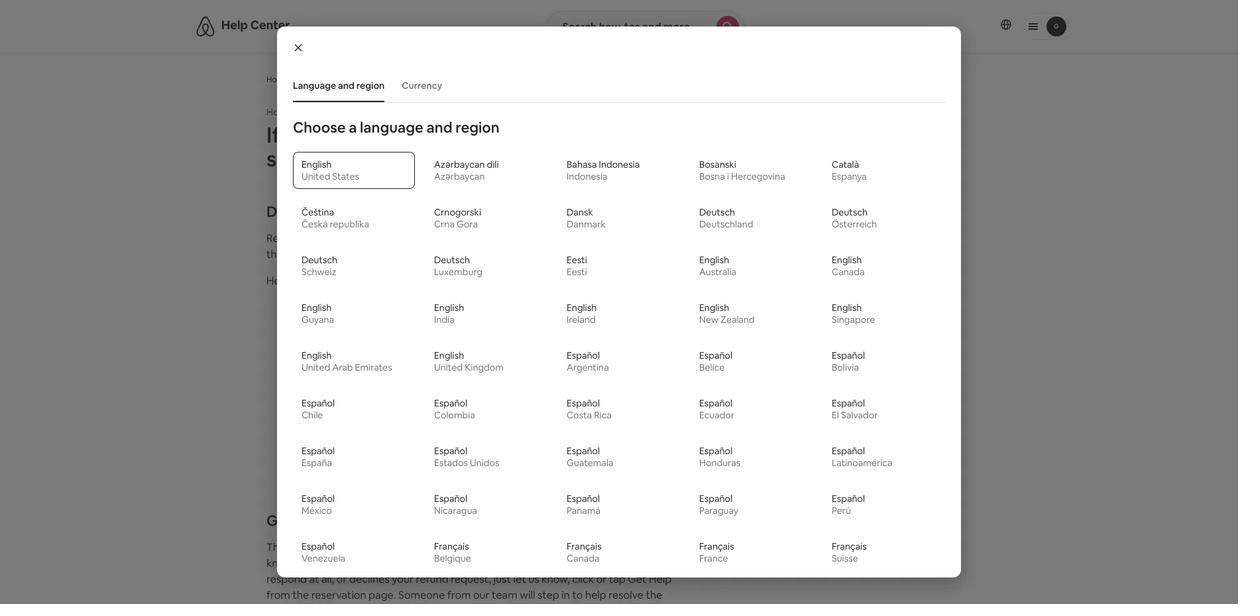 Task type: describe. For each thing, give the bounding box(es) containing it.
checking
[[441, 74, 476, 85]]

if you have a problem or issue during your stay
[[267, 121, 678, 172]]

english for united kingdom
[[434, 350, 464, 361]]

and inside button
[[338, 80, 355, 92]]

0 horizontal spatial airbnb
[[365, 511, 412, 530]]

contact
[[543, 343, 581, 357]]

1 vertical spatial always
[[330, 556, 363, 570]]

nicaragua
[[434, 505, 477, 517]]

bahasa
[[567, 159, 597, 170]]

a inside dialog
[[349, 118, 357, 137]]

step
[[538, 588, 560, 602]]

you left need
[[388, 417, 406, 431]]

if inside "though we always want hosts and guests to work things out directly if they can, we know it's not always possible. if your host is unable to resolve the issue, doesn't respond at all, or declines your refund request, just let us know, click or tap get help from the reservation page. someone from our team will step in to help resolve"
[[601, 541, 607, 554]]

: if possible, take photos or video to document like a missing or broken amenity.
[[293, 300, 684, 330]]

in inside "though we always want hosts and guests to work things out directly if they can, we know it's not always possible. if your host is unable to resolve the issue, doesn't respond at all, or declines your refund request, just let us know, click or tap get help from the reservation page. someone from our team will step in to help resolve"
[[562, 588, 570, 602]]

point
[[502, 343, 528, 357]]

during inside : your host is your best point of contact to reach out to if anything comes up during your stay. it's likely that they'll be able to help you fix the issue. you can
[[388, 359, 420, 373]]

méxico
[[302, 505, 332, 517]]

español for guatemala
[[567, 445, 600, 457]]

your inside : your host is your best point of contact to reach out to if anything comes up during your stay. it's likely that they'll be able to help you fix the issue. you can
[[394, 343, 416, 357]]

some
[[843, 151, 870, 164]]

directly inside "directly from your inbox to let them know what's going on."
[[479, 375, 516, 389]]

english ireland
[[567, 302, 597, 326]]

your down guests on the bottom left
[[419, 556, 441, 570]]

you down because
[[541, 433, 559, 447]]

or right 'all,'
[[337, 572, 347, 586]]

stay
[[267, 145, 309, 172]]

if inside : if you need to request a refund because of the issue, there's a higher chance your host will accept your request if you can agree on an amount first. send a request to your host for the refund in the
[[379, 417, 385, 431]]

issue, inside "though we always want hosts and guests to work things out directly if they can, we know it's not always possible. if your host is unable to resolve the issue, doesn't respond at all, or declines your refund request, just let us know, click or tap get help from the reservation page. someone from our team will step in to help resolve"
[[582, 556, 609, 570]]

airbnb homepage image
[[195, 16, 216, 37]]

help center
[[222, 17, 290, 32]]

deutsch for deutschland
[[700, 206, 736, 218]]

indonesia up dansk
[[567, 170, 608, 182]]

host inside "though we always want hosts and guests to work things out directly if they can, we know it's not always possible. if your host is unable to resolve the issue, doesn't respond at all, or declines your refund request, just let us know, click or tap get help from the reservation page. someone from our team will step in to help resolve"
[[443, 556, 466, 570]]

of inside the remember that you have 72 hours to report any issue to your host or to airbnb from the time of discovery.
[[310, 247, 320, 261]]

with inside we'll start with some questions and get you to the right place.
[[819, 151, 840, 164]]

español estados unidos
[[434, 445, 500, 469]]

host up 'up' at the bottom left
[[365, 343, 389, 357]]

español for paraguay
[[700, 493, 733, 505]]

español españa
[[302, 445, 335, 469]]

host inside the remember that you have 72 hours to report any issue to your host or to airbnb from the time of discovery.
[[565, 231, 588, 245]]

english for canada
[[832, 254, 862, 266]]

deutschland
[[700, 218, 754, 230]]

possible.
[[365, 556, 408, 570]]

all topics link
[[307, 74, 341, 85]]

from inside the remember that you have 72 hours to report any issue to your host or to airbnb from the time of discovery.
[[651, 231, 675, 245]]

english australia
[[700, 254, 737, 278]]

1 eesti from the top
[[567, 254, 588, 266]]

team
[[492, 588, 518, 602]]

france
[[700, 552, 729, 564]]

let inside "though we always want hosts and guests to work things out directly if they can, we know it's not always possible. if your host is unable to resolve the issue, doesn't respond at all, or declines your refund request, just let us know, click or tap get help from the reservation page. someone from our team will step in to help resolve"
[[514, 572, 526, 586]]

azərbaycan dili azərbaycan
[[434, 159, 499, 182]]

for inside : if you need to request a refund because of the issue, there's a higher chance your host will accept your request if you can agree on an amount first. send a request to your host for the refund in the
[[455, 449, 469, 463]]

with inside and provide the details of the issue along with the photos or video.
[[473, 465, 494, 479]]

to right how
[[323, 274, 333, 288]]

0 vertical spatial help
[[222, 17, 248, 32]]

deutsch for schweiz
[[302, 254, 338, 266]]

it's
[[470, 359, 484, 373]]

english for united arab emirates
[[302, 350, 332, 361]]

the inside : your host is your best point of contact to reach out to if anything comes up during your stay. it's likely that they'll be able to help you fix the issue. you can
[[293, 375, 310, 389]]

an
[[626, 433, 638, 447]]

: for ask for a refund
[[374, 417, 377, 431]]

just
[[494, 572, 511, 586]]

español argentina
[[567, 350, 609, 373]]

to down things
[[513, 556, 524, 570]]

español latinoamérica
[[832, 445, 893, 469]]

72
[[391, 231, 403, 245]]

chance
[[327, 433, 362, 447]]

deutsch for österreich
[[832, 206, 868, 218]]

a down "directly from your inbox to let them know what's going on."
[[488, 417, 494, 431]]

or left broken
[[293, 316, 303, 330]]

right
[[820, 164, 843, 178]]

and inside we'll start with some questions and get you to the right place.
[[922, 151, 940, 164]]

there's
[[635, 417, 668, 431]]

a up amount
[[671, 417, 676, 431]]

français for belgique
[[434, 541, 469, 552]]

india
[[434, 314, 455, 326]]

know,
[[542, 572, 570, 586]]

all,
[[322, 572, 334, 586]]

document for document the issue
[[293, 300, 347, 314]]

español colombia
[[434, 397, 475, 421]]

español for españa
[[302, 445, 335, 457]]

deutsch österreich
[[832, 206, 878, 230]]

español paraguay
[[700, 493, 739, 517]]

crnogorski crna gora
[[434, 206, 482, 230]]

out inside : your host is your best point of contact to reach out to if anything comes up during your stay. it's likely that they'll be able to help you fix the issue. you can
[[626, 343, 642, 357]]

give
[[830, 230, 851, 244]]

though
[[267, 541, 304, 554]]

català espanya
[[832, 159, 867, 182]]

out inside "though we always want hosts and guests to work things out directly if they can, we know it's not always possible. if your host is unable to resolve the issue, doesn't respond at all, or declines your refund request, just let us know, click or tap get help from the reservation page. someone from our team will step in to help resolve"
[[543, 541, 560, 554]]

bolivia
[[832, 361, 860, 373]]

issue, inside : if you need to request a refund because of the issue, there's a higher chance your host will accept your request if you can agree on an amount first. send a request to your host for the refund in the
[[606, 417, 633, 431]]

issue.
[[312, 375, 339, 389]]

message your host
[[293, 343, 389, 357]]

hercegovina
[[732, 170, 786, 182]]

english canada
[[832, 254, 865, 278]]

resolution center
[[555, 449, 645, 463]]

republika
[[330, 218, 369, 230]]

bosna
[[700, 170, 725, 182]]

doesn't
[[611, 556, 648, 570]]

up
[[373, 359, 386, 373]]

english for guyana
[[302, 302, 332, 314]]

you inside if you have a problem or issue during your stay
[[285, 121, 322, 149]]

on.
[[357, 391, 372, 405]]

your down need
[[406, 449, 427, 463]]

contact us link
[[768, 188, 855, 220]]

español for honduras
[[700, 445, 733, 457]]

schweiz
[[302, 266, 337, 278]]

1 azərbaycan from the top
[[434, 159, 485, 170]]

higher
[[293, 433, 324, 447]]

your up unidos
[[468, 433, 490, 447]]

0 horizontal spatial for
[[315, 417, 330, 431]]

to up them
[[645, 343, 655, 357]]

is inside : your host is your best point of contact to reach out to if anything comes up during your stay. it's likely that they'll be able to help you fix the issue. you can
[[444, 343, 451, 357]]

to up accept
[[435, 417, 446, 431]]

host down need
[[388, 433, 412, 447]]

español for colombia
[[434, 397, 468, 409]]

to inside we'll start with some questions and get you to the right place.
[[788, 164, 799, 178]]

able
[[582, 359, 603, 373]]

your reservations
[[360, 74, 423, 85]]

1 we from the left
[[306, 541, 321, 554]]

to down the reach
[[605, 359, 616, 373]]

photos inside : if possible, take photos or video to document like a missing or broken amenity.
[[477, 300, 511, 314]]

to right the any
[[528, 231, 538, 245]]

first.
[[293, 449, 315, 463]]

broken
[[306, 316, 340, 330]]

to left work
[[471, 541, 481, 554]]

in inside : if you need to request a refund because of the issue, there's a higher chance your host will accept your request if you can agree on an amount first. send a request to your host for the refund in the
[[526, 449, 534, 463]]

language and region button
[[287, 73, 391, 98]]

español for panamá
[[567, 493, 600, 505]]

to down 'crna'
[[435, 231, 446, 245]]

remember that you have 72 hours to report any issue to your host or to airbnb from the time of discovery.
[[267, 231, 675, 261]]

possible,
[[408, 300, 451, 314]]

to up "able"
[[583, 343, 594, 357]]

a inside if you have a problem or issue during your stay
[[378, 121, 390, 149]]

español for nicaragua
[[434, 493, 468, 505]]

to inside "directly from your inbox to let them know what's going on."
[[598, 375, 608, 389]]

you inside : your host is your best point of contact to reach out to if anything comes up during your stay. it's likely that they'll be able to help you fix the issue. you can
[[641, 359, 659, 373]]

2 horizontal spatial request
[[492, 433, 530, 447]]

of inside and provide the details of the issue along with the photos or video.
[[386, 465, 396, 479]]

español for ecuador
[[700, 397, 733, 409]]

new
[[700, 314, 719, 326]]

kingdom
[[465, 361, 504, 373]]

0 vertical spatial in
[[478, 74, 484, 85]]

that inside the remember that you have 72 hours to report any issue to your host or to airbnb from the time of discovery.
[[323, 231, 343, 245]]

you inside we'll start with some questions and get you to the right place.
[[768, 164, 786, 178]]

help center link
[[222, 17, 290, 32]]

the inside the remember that you have 72 hours to report any issue to your host or to airbnb from the time of discovery.
[[267, 247, 283, 261]]

0 vertical spatial always
[[323, 541, 356, 554]]

your left "stay."
[[422, 359, 444, 373]]

ask
[[293, 417, 312, 431]]

host down accept
[[430, 449, 453, 463]]

center for help center
[[251, 17, 290, 32]]

reach
[[596, 343, 623, 357]]

to down language
[[290, 106, 299, 118]]

issue inside the remember that you have 72 hours to report any issue to your host or to airbnb from the time of discovery.
[[501, 231, 525, 245]]

help inside : your host is your best point of contact to reach out to if anything comes up during your stay. it's likely that they'll be able to help you fix the issue. you can
[[618, 359, 639, 373]]

united for english united arab emirates
[[302, 361, 330, 373]]

0 vertical spatial request
[[448, 417, 486, 431]]

know inside "though we always want hosts and guests to work things out directly if they can, we know it's not always possible. if your host is unable to resolve the issue, doesn't respond at all, or declines your refund request, just let us know, click or tap get help from the reservation page. someone from our team will step in to help resolve"
[[267, 556, 293, 570]]

along
[[444, 465, 471, 479]]

of inside : if you need to request a refund because of the issue, there's a higher chance your host will accept your request if you can agree on an amount first. send a request to your host for the refund in the
[[575, 417, 585, 431]]

accept
[[432, 433, 466, 447]]

discovery.
[[323, 247, 371, 261]]

you inside the remember that you have 72 hours to report any issue to your host or to airbnb from the time of discovery.
[[346, 231, 364, 245]]

the inside we'll start with some questions and get you to the right place.
[[801, 164, 817, 178]]

provide
[[293, 465, 330, 479]]

canada for english
[[832, 266, 865, 278]]

that inside : your host is your best point of contact to reach out to if anything comes up during your stay. it's likely that they'll be able to help you fix the issue. you can
[[513, 359, 533, 373]]

missing
[[648, 300, 684, 314]]

your down possible.
[[392, 572, 414, 586]]

languages dialog
[[277, 27, 962, 604]]

or inside the remember that you have 72 hours to report any issue to your host or to airbnb from the time of discovery.
[[590, 231, 601, 245]]

united for english united kingdom
[[434, 361, 463, 373]]

english for india
[[434, 302, 464, 314]]

english for ireland
[[567, 302, 597, 314]]

get help from airbnb
[[267, 511, 412, 530]]

if inside "though we always want hosts and guests to work things out directly if they can, we know it's not always possible. if your host is unable to resolve the issue, doesn't respond at all, or declines your refund request, just let us know, click or tap get help from the reservation page. someone from our team will step in to help resolve"
[[410, 556, 417, 570]]

they
[[610, 541, 632, 554]]

can inside : if you need to request a refund because of the issue, there's a higher chance your host will accept your request if you can agree on an amount first. send a request to your host for the refund in the
[[561, 433, 579, 447]]

help inside "though we always want hosts and guests to work things out directly if they can, we know it's not always possible. if your host is unable to resolve the issue, doesn't respond at all, or declines your refund request, just let us know, click or tap get help from the reservation page. someone from our team will step in to help resolve"
[[649, 572, 672, 586]]

česká
[[302, 218, 328, 230]]

all topics
[[307, 74, 341, 85]]

though we always want hosts and guests to work things out directly if they can, we know it's not always possible. if your host is unable to resolve the issue, doesn't respond at all, or declines your refund request, just let us know, click or tap get help from the reservation page. someone from our team will step in to help resolve 
[[267, 541, 672, 604]]

2 azərbaycan from the top
[[434, 170, 485, 182]]

français suisse
[[832, 541, 867, 564]]

refund inside "though we always want hosts and guests to work things out directly if they can, we know it's not always possible. if your host is unable to resolve the issue, doesn't respond at all, or declines your refund request, just let us know, click or tap get help from the reservation page. someone from our team will step in to help resolve"
[[416, 572, 449, 586]]

questions
[[872, 151, 920, 164]]

ecuador
[[700, 409, 735, 421]]

or left video
[[513, 300, 524, 314]]

airbnb inside the remember that you have 72 hours to report any issue to your host or to airbnb from the time of discovery.
[[616, 231, 649, 245]]



Task type: vqa. For each thing, say whether or not it's contained in the screenshot.
45/450 characters
no



Task type: locate. For each thing, give the bounding box(es) containing it.
for
[[315, 417, 330, 431], [455, 449, 469, 463]]

to inside : if possible, take photos or video to document like a missing or broken amenity.
[[555, 300, 566, 314]]

a up chance
[[332, 417, 338, 431]]

english inside english canada
[[832, 254, 862, 266]]

states
[[332, 170, 359, 182]]

0 horizontal spatial let
[[514, 572, 526, 586]]

0 horizontal spatial if
[[532, 433, 539, 447]]

0 vertical spatial know
[[654, 375, 680, 389]]

español inside español paraguay
[[700, 493, 733, 505]]

0 horizontal spatial out
[[543, 541, 560, 554]]

want
[[358, 541, 382, 554]]

if down hosts
[[410, 556, 417, 570]]

you
[[341, 375, 359, 389]]

1 vertical spatial region
[[456, 118, 500, 137]]

1 horizontal spatial that
[[513, 359, 533, 373]]

español costa rica
[[567, 397, 612, 421]]

to down "able"
[[598, 375, 608, 389]]

0 vertical spatial out
[[626, 343, 642, 357]]

english inside english united arab emirates
[[302, 350, 332, 361]]

work
[[484, 541, 508, 554]]

united inside english united arab emirates
[[302, 361, 330, 373]]

espanya
[[832, 170, 867, 182]]

2 vertical spatial help
[[586, 588, 607, 602]]

inbox
[[568, 375, 595, 389]]

1 vertical spatial get
[[628, 572, 647, 586]]

español inside español el salvador
[[832, 397, 865, 409]]

: inside : your host is your best point of contact to reach out to if anything comes up during your stay. it's likely that they'll be able to help you fix the issue. you can
[[389, 343, 392, 357]]

we'll start with some questions and get you to the right place.
[[768, 151, 959, 178]]

0 horizontal spatial can
[[361, 375, 379, 389]]

english
[[302, 159, 332, 170], [700, 254, 730, 266], [832, 254, 862, 266], [302, 302, 332, 314], [434, 302, 464, 314], [567, 302, 597, 314], [700, 302, 730, 314], [832, 302, 862, 314], [302, 350, 332, 361], [434, 350, 464, 361]]

1 horizontal spatial resolve
[[609, 588, 644, 602]]

honduras
[[700, 457, 741, 469]]

or left tap
[[597, 572, 607, 586]]

0 horizontal spatial during
[[388, 359, 420, 373]]

español inside español argentina
[[567, 350, 600, 361]]

1 vertical spatial help
[[649, 572, 672, 586]]

bosanski bosna i hercegovina
[[700, 159, 786, 182]]

argentina
[[567, 361, 609, 373]]

suisse
[[832, 552, 859, 564]]

2 vertical spatial if
[[601, 541, 607, 554]]

2 horizontal spatial help
[[618, 359, 639, 373]]

your right the any
[[541, 231, 562, 245]]

for right ask
[[315, 417, 330, 431]]

0 vertical spatial have
[[326, 121, 374, 149]]

airbnb
[[616, 231, 649, 245], [365, 511, 412, 530]]

get up though
[[267, 511, 293, 530]]

español for argentina
[[567, 350, 600, 361]]

get inside "though we always want hosts and guests to work things out directly if they can, we know it's not always possible. if your host is unable to resolve the issue, doesn't respond at all, or declines your refund request, just let us know, click or tap get help from the reservation page. someone from our team will step in to help resolve"
[[628, 572, 647, 586]]

1 horizontal spatial we
[[656, 541, 671, 554]]

to right video
[[555, 300, 566, 314]]

0 vertical spatial will
[[414, 433, 429, 447]]

1 horizontal spatial know
[[654, 375, 680, 389]]

1 vertical spatial is
[[469, 556, 476, 570]]

here's
[[267, 274, 297, 288]]

1 vertical spatial center
[[610, 449, 645, 463]]

details
[[351, 465, 384, 479]]

1 vertical spatial issue,
[[582, 556, 609, 570]]

deutsch for luxemburg
[[434, 254, 470, 266]]

español ecuador
[[700, 397, 735, 421]]

1 horizontal spatial get
[[628, 572, 647, 586]]

from inside "directly from your inbox to let them know what's going on."
[[518, 375, 542, 389]]

english inside english singapore
[[832, 302, 862, 314]]

to down click at the left of page
[[573, 588, 583, 602]]

1 vertical spatial us
[[853, 230, 865, 244]]

2 horizontal spatial us
[[853, 230, 865, 244]]

0 horizontal spatial us
[[529, 572, 540, 586]]

español for estados
[[434, 445, 468, 457]]

a down chance
[[345, 449, 350, 463]]

us up step
[[529, 572, 540, 586]]

1 vertical spatial know
[[267, 556, 293, 570]]

what's
[[293, 391, 325, 405]]

host down guests on the bottom left
[[443, 556, 466, 570]]

for up along
[[455, 449, 469, 463]]

to up contact
[[788, 164, 799, 178]]

0 vertical spatial help
[[618, 359, 639, 373]]

1 français from the left
[[434, 541, 469, 552]]

help inside "though we always want hosts and guests to work things out directly if they can, we know it's not always possible. if your host is unable to resolve the issue, doesn't respond at all, or declines your refund request, just let us know, click or tap get help from the reservation page. someone from our team will step in to help resolve"
[[586, 588, 607, 602]]

1 vertical spatial canada
[[567, 552, 600, 564]]

canada for français
[[567, 552, 600, 564]]

remember
[[267, 231, 321, 245]]

1 horizontal spatial your
[[394, 343, 416, 357]]

refund
[[340, 417, 374, 431], [496, 417, 529, 431], [491, 449, 523, 463], [416, 572, 449, 586]]

currency button
[[395, 73, 449, 98]]

: inside : if you need to request a refund because of the issue, there's a higher chance your host will accept your request if you can agree on an amount first. send a request to your host for the refund in the
[[374, 417, 377, 431]]

español for venezuela
[[302, 541, 335, 552]]

dansk
[[567, 206, 593, 218]]

know inside "directly from your inbox to let them know what's going on."
[[654, 375, 680, 389]]

1 horizontal spatial region
[[456, 118, 500, 137]]

english up 'issue.'
[[302, 350, 332, 361]]

will down need
[[414, 433, 429, 447]]

1 horizontal spatial can
[[561, 433, 579, 447]]

photos inside and provide the details of the issue along with the photos or video.
[[516, 465, 550, 479]]

0 horizontal spatial help
[[296, 511, 326, 530]]

unidos
[[470, 457, 500, 469]]

1 vertical spatial in
[[526, 449, 534, 463]]

if inside : if you need to request a refund because of the issue, there's a higher chance your host will accept your request if you can agree on an amount first. send a request to your host for the refund in the
[[532, 433, 539, 447]]

français down perú
[[832, 541, 867, 552]]

someone
[[399, 588, 445, 602]]

of right details
[[386, 465, 396, 479]]

to down danmark
[[603, 231, 613, 245]]

or inside and provide the details of the issue along with the photos or video.
[[552, 465, 563, 479]]

:
[[394, 300, 397, 314], [389, 343, 392, 357], [374, 417, 377, 431]]

español for bolivia
[[832, 350, 865, 361]]

2 vertical spatial in
[[562, 588, 570, 602]]

english for singapore
[[832, 302, 862, 314]]

2 horizontal spatial if
[[658, 343, 664, 357]]

center down an
[[610, 449, 645, 463]]

0 vertical spatial document
[[267, 202, 340, 221]]

1 vertical spatial request
[[492, 433, 530, 447]]

if inside if you have a problem or issue during your stay
[[267, 121, 281, 149]]

1 horizontal spatial photos
[[516, 465, 550, 479]]

and inside "though we always want hosts and guests to work things out directly if they can, we know it's not always possible. if your host is unable to resolve the issue, doesn't respond at all, or declines your refund request, just let us know, click or tap get help from the reservation page. someone from our team will step in to help resolve"
[[415, 541, 433, 554]]

during right 'up' at the bottom left
[[388, 359, 420, 373]]

document up remember
[[267, 202, 340, 221]]

your inside the remember that you have 72 hours to report any issue to your host or to airbnb from the time of discovery.
[[541, 231, 562, 245]]

give us feedback.
[[830, 230, 917, 244]]

čeština
[[302, 206, 334, 218]]

english left it's
[[434, 350, 464, 361]]

0 vertical spatial that
[[323, 231, 343, 245]]

1 vertical spatial during
[[388, 359, 420, 373]]

0 horizontal spatial :
[[374, 417, 377, 431]]

0 horizontal spatial in
[[478, 74, 484, 85]]

have inside the remember that you have 72 hours to report any issue to your host or to airbnb from the time of discovery.
[[366, 231, 389, 245]]

can down emirates
[[361, 375, 379, 389]]

1 vertical spatial have
[[366, 231, 389, 245]]

1 vertical spatial out
[[543, 541, 560, 554]]

0 vertical spatial issue,
[[606, 417, 633, 431]]

amenity.
[[342, 316, 384, 330]]

all
[[307, 74, 317, 85]]

1 horizontal spatial airbnb
[[616, 231, 649, 245]]

resolve down tap
[[609, 588, 644, 602]]

français down nicaragua
[[434, 541, 469, 552]]

1 horizontal spatial canada
[[832, 266, 865, 278]]

in right step
[[562, 588, 570, 602]]

english new zealand
[[700, 302, 755, 326]]

1 vertical spatial with
[[473, 465, 494, 479]]

your right message
[[501, 202, 531, 221]]

1 vertical spatial photos
[[516, 465, 550, 479]]

español for chile
[[302, 397, 335, 409]]

0 horizontal spatial directly
[[479, 375, 516, 389]]

1 horizontal spatial out
[[626, 343, 642, 357]]

we right can, on the bottom right of page
[[656, 541, 671, 554]]

english united states
[[302, 159, 359, 182]]

your up "stay."
[[454, 343, 475, 357]]

estados
[[434, 457, 468, 469]]

0 horizontal spatial resolve
[[526, 556, 561, 570]]

english for united states
[[302, 159, 332, 170]]

deutsch luxemburg
[[434, 254, 483, 278]]

azərbaycan
[[434, 159, 485, 170], [434, 170, 485, 182]]

start
[[793, 151, 817, 164]]

you down how-to
[[285, 121, 322, 149]]

français for suisse
[[832, 541, 867, 552]]

if inside : your host is your best point of contact to reach out to if anything comes up during your stay. it's likely that they'll be able to help you fix the issue. you can
[[658, 343, 664, 357]]

directly
[[479, 375, 516, 389], [562, 541, 599, 554]]

perú
[[832, 505, 852, 517]]

guests
[[436, 541, 468, 554]]

your
[[634, 121, 678, 149], [501, 202, 531, 221], [541, 231, 562, 245], [340, 343, 363, 357], [454, 343, 475, 357], [422, 359, 444, 373], [544, 375, 566, 389], [364, 433, 386, 447], [468, 433, 490, 447], [406, 449, 427, 463], [419, 556, 441, 570], [392, 572, 414, 586]]

1 vertical spatial will
[[520, 588, 536, 602]]

out right things
[[543, 541, 560, 554]]

your inside if you have a problem or issue during your stay
[[634, 121, 678, 149]]

in down because
[[526, 449, 534, 463]]

0 vertical spatial can
[[361, 375, 379, 389]]

help down can, on the bottom right of page
[[649, 572, 672, 586]]

tab list containing language and region
[[287, 69, 946, 102]]

will inside : if you need to request a refund because of the issue, there's a higher chance your host will accept your request if you can agree on an amount first. send a request to your host for the refund in the
[[414, 433, 429, 447]]

français belgique
[[434, 541, 471, 564]]

document for document the issue and message your host
[[267, 202, 340, 221]]

bosanski
[[700, 159, 737, 170]]

español inside español latinoamérica
[[832, 445, 865, 457]]

: for message your host
[[389, 343, 392, 357]]

us inside "though we always want hosts and guests to work things out directly if they can, we know it's not always possible. if your host is unable to resolve the issue, doesn't respond at all, or declines your refund request, just let us know, click or tap get help from the reservation page. someone from our team will step in to help resolve"
[[529, 572, 540, 586]]

issue inside if you have a problem or issue during your stay
[[509, 121, 560, 149]]

0 vertical spatial airbnb
[[616, 231, 649, 245]]

of inside : your host is your best point of contact to reach out to if anything comes up during your stay. it's likely that they'll be able to help you fix the issue. you can
[[530, 343, 540, 357]]

australia
[[700, 266, 737, 278]]

you down republika
[[346, 231, 364, 245]]

is up "stay."
[[444, 343, 451, 357]]

0 vertical spatial directly
[[479, 375, 516, 389]]

english inside english united kingdom
[[434, 350, 464, 361]]

your up the bahasa indonesia indonesia
[[634, 121, 678, 149]]

español inside español panamá
[[567, 493, 600, 505]]

0 vertical spatial canada
[[832, 266, 865, 278]]

issue inside and provide the details of the issue along with the photos or video.
[[417, 465, 442, 479]]

them
[[626, 375, 652, 389]]

0 vertical spatial is
[[444, 343, 451, 357]]

español for costa
[[567, 397, 600, 409]]

get down doesn't
[[628, 572, 647, 586]]

0 vertical spatial resolve
[[526, 556, 561, 570]]

0 horizontal spatial canada
[[567, 552, 600, 564]]

english inside english australia
[[700, 254, 730, 266]]

can inside : your host is your best point of contact to reach out to if anything comes up during your stay. it's likely that they'll be able to help you fix the issue. you can
[[361, 375, 379, 389]]

tab list
[[287, 69, 946, 102]]

host down bahasa
[[535, 202, 567, 221]]

1 vertical spatial let
[[514, 572, 526, 586]]

us for contact
[[827, 197, 839, 211]]

issue, up on
[[606, 417, 633, 431]]

1 vertical spatial your
[[394, 343, 416, 357]]

1 horizontal spatial help
[[586, 588, 607, 602]]

have inside if you have a problem or issue during your stay
[[326, 121, 374, 149]]

during
[[564, 121, 629, 149], [388, 359, 420, 373]]

united for english united states
[[302, 170, 330, 182]]

problem
[[395, 121, 479, 149]]

or inside if you have a problem or issue during your stay
[[484, 121, 505, 149]]

0 vertical spatial during
[[564, 121, 629, 149]]

choose a language and currency element
[[285, 69, 954, 604]]

checking in link
[[441, 74, 484, 85]]

deutsch inside deutsch luxemburg
[[434, 254, 470, 266]]

0 vertical spatial get
[[267, 511, 293, 530]]

0 horizontal spatial your
[[360, 74, 376, 85]]

deutsch inside 'deutsch deutschland'
[[700, 206, 736, 218]]

to left estados
[[393, 449, 403, 463]]

if down how-
[[267, 121, 281, 149]]

united left it's
[[434, 361, 463, 373]]

a left 'problem'
[[378, 121, 390, 149]]

of up schweiz
[[310, 247, 320, 261]]

1 horizontal spatial during
[[564, 121, 629, 149]]

0 vertical spatial :
[[394, 300, 397, 314]]

request up details
[[353, 449, 390, 463]]

resolve up know,
[[526, 556, 561, 570]]

if
[[658, 343, 664, 357], [532, 433, 539, 447], [601, 541, 607, 554]]

agree
[[581, 433, 609, 447]]

united inside english united kingdom
[[434, 361, 463, 373]]

emirates
[[355, 361, 392, 373]]

0 vertical spatial for
[[315, 417, 330, 431]]

1 vertical spatial if
[[532, 433, 539, 447]]

español inside español ecuador
[[700, 397, 733, 409]]

your left reservations
[[360, 74, 376, 85]]

or up dili
[[484, 121, 505, 149]]

deutsch down bosna
[[700, 206, 736, 218]]

español for el
[[832, 397, 865, 409]]

if left need
[[379, 417, 385, 431]]

is up request, at the bottom
[[469, 556, 476, 570]]

english for new zealand
[[700, 302, 730, 314]]

a right choose
[[349, 118, 357, 137]]

español inside español nicaragua
[[434, 493, 468, 505]]

español for belice
[[700, 350, 733, 361]]

español inside español venezuela
[[302, 541, 335, 552]]

0 horizontal spatial region
[[357, 80, 385, 92]]

français france
[[700, 541, 735, 564]]

1 horizontal spatial let
[[611, 375, 623, 389]]

center for resolution center
[[610, 449, 645, 463]]

that down point
[[513, 359, 533, 373]]

english down the australia
[[700, 302, 730, 314]]

and inside and provide the details of the issue along with the photos or video.
[[647, 449, 666, 463]]

2 vertical spatial us
[[529, 572, 540, 586]]

currency
[[402, 80, 442, 92]]

: left need
[[374, 417, 377, 431]]

tab list inside choose a language and currency element
[[287, 69, 946, 102]]

1 vertical spatial that
[[513, 359, 533, 373]]

español guatemala
[[567, 445, 614, 469]]

english inside the "english guyana"
[[302, 302, 332, 314]]

0 horizontal spatial center
[[251, 17, 290, 32]]

english down english canada
[[832, 302, 862, 314]]

: for document the issue
[[394, 300, 397, 314]]

français for canada
[[567, 541, 602, 552]]

out right the reach
[[626, 343, 642, 357]]

we up not
[[306, 541, 321, 554]]

2 horizontal spatial in
[[562, 588, 570, 602]]

us for give
[[853, 230, 865, 244]]

always up 'all,'
[[330, 556, 363, 570]]

deutsch up give
[[832, 206, 868, 218]]

declines
[[349, 572, 390, 586]]

english united kingdom
[[434, 350, 504, 373]]

0 vertical spatial let
[[611, 375, 623, 389]]

know down fix
[[654, 375, 680, 389]]

español inside español honduras
[[700, 445, 733, 457]]

region
[[357, 80, 385, 92], [456, 118, 500, 137]]

0 horizontal spatial that
[[323, 231, 343, 245]]

with right along
[[473, 465, 494, 479]]

english inside english new zealand
[[700, 302, 730, 314]]

4 français from the left
[[832, 541, 867, 552]]

host inside : your host is your best point of contact to reach out to if anything comes up during your stay. it's likely that they'll be able to help you fix the issue. you can
[[419, 343, 442, 357]]

2 eesti from the top
[[567, 266, 588, 278]]

a inside : if possible, take photos or video to document like a missing or broken amenity.
[[640, 300, 646, 314]]

1 vertical spatial directly
[[562, 541, 599, 554]]

1 horizontal spatial in
[[526, 449, 534, 463]]

checking in
[[441, 74, 484, 85]]

1 horizontal spatial directly
[[562, 541, 599, 554]]

bahasa indonesia indonesia
[[567, 159, 640, 182]]

2 we from the left
[[656, 541, 671, 554]]

during inside if you have a problem or issue during your stay
[[564, 121, 629, 149]]

english inside english united states
[[302, 159, 332, 170]]

if inside : if possible, take photos or video to document like a missing or broken amenity.
[[399, 300, 406, 314]]

reservation
[[311, 588, 366, 602]]

if up fix
[[658, 343, 664, 357]]

0 horizontal spatial know
[[267, 556, 293, 570]]

österreich
[[832, 218, 878, 230]]

your right chance
[[364, 433, 386, 447]]

español for latinoamérica
[[832, 445, 865, 457]]

español for méxico
[[302, 493, 335, 505]]

unable
[[478, 556, 511, 570]]

0 vertical spatial center
[[251, 17, 290, 32]]

you
[[285, 121, 322, 149], [768, 164, 786, 178], [346, 231, 364, 245], [641, 359, 659, 373], [388, 417, 406, 431], [541, 433, 559, 447]]

français for france
[[700, 541, 735, 552]]

español panamá
[[567, 493, 601, 517]]

2 vertical spatial request
[[353, 449, 390, 463]]

0 horizontal spatial get
[[267, 511, 293, 530]]

español for perú
[[832, 493, 865, 505]]

help up them
[[618, 359, 639, 373]]

1 vertical spatial help
[[296, 511, 326, 530]]

click
[[573, 572, 594, 586]]

of up the agree
[[575, 417, 585, 431]]

1 horizontal spatial center
[[610, 449, 645, 463]]

us right contact
[[827, 197, 839, 211]]

directly inside "though we always want hosts and guests to work things out directly if they can, we know it's not always possible. if your host is unable to resolve the issue, doesn't respond at all, or declines your refund request, just let us know, click or tap get help from the reservation page. someone from our team will step in to help resolve"
[[562, 541, 599, 554]]

it's
[[295, 556, 309, 570]]

arab
[[332, 361, 353, 373]]

amount
[[641, 433, 678, 447]]

0 horizontal spatial photos
[[477, 300, 511, 314]]

host down india
[[419, 343, 442, 357]]

likely
[[487, 359, 511, 373]]

region inside button
[[357, 80, 385, 92]]

1 horizontal spatial if
[[601, 541, 607, 554]]

help right airbnb homepage image at top left
[[222, 17, 248, 32]]

english down deutschland
[[700, 254, 730, 266]]

español inside español colombia
[[434, 397, 468, 409]]

english for australia
[[700, 254, 730, 266]]

3 français from the left
[[700, 541, 735, 552]]

during up bahasa
[[564, 121, 629, 149]]

at
[[309, 572, 319, 586]]

reservations
[[378, 74, 423, 85]]

you left 'start'
[[768, 164, 786, 178]]

: inside : if possible, take photos or video to document like a missing or broken amenity.
[[394, 300, 397, 314]]

0 vertical spatial with
[[819, 151, 840, 164]]

indonesia right bahasa
[[599, 159, 640, 170]]

1 vertical spatial resolve
[[609, 588, 644, 602]]

1 horizontal spatial request
[[448, 417, 486, 431]]

is
[[444, 343, 451, 357], [469, 556, 476, 570]]

have left 72
[[366, 231, 389, 245]]

español chile
[[302, 397, 335, 421]]

will inside "though we always want hosts and guests to work things out directly if they can, we know it's not always possible. if your host is unable to resolve the issue, doesn't respond at all, or declines your refund request, just let us know, click or tap get help from the reservation page. someone from our team will step in to help resolve"
[[520, 588, 536, 602]]

français inside the français belgique
[[434, 541, 469, 552]]

united left 'states'
[[302, 170, 330, 182]]

0 vertical spatial region
[[357, 80, 385, 92]]

is inside "though we always want hosts and guests to work things out directly if they can, we know it's not always possible. if your host is unable to resolve the issue, doesn't respond at all, or declines your refund request, just let us know, click or tap get help from the reservation page. someone from our team will step in to help resolve"
[[469, 556, 476, 570]]

if down because
[[532, 433, 539, 447]]

français canada
[[567, 541, 602, 564]]

document up broken
[[293, 300, 347, 314]]

None search field
[[546, 11, 745, 44]]

request up accept
[[448, 417, 486, 431]]

main navigation menu image
[[1047, 17, 1067, 36]]

your up comes
[[340, 343, 363, 357]]

resolution
[[555, 449, 608, 463]]

canada up click at the left of page
[[567, 552, 600, 564]]

paraguay
[[700, 505, 739, 517]]

deutsch inside deutsch österreich
[[832, 206, 868, 218]]

we
[[306, 541, 321, 554], [656, 541, 671, 554]]

take
[[453, 300, 474, 314]]

: your host is your best point of contact to reach out to if anything comes up during your stay. it's likely that they'll be able to help you fix the issue. you can
[[293, 343, 673, 389]]

your inside "directly from your inbox to let them know what's going on."
[[544, 375, 566, 389]]

place.
[[845, 164, 874, 178]]

let inside "directly from your inbox to let them know what's going on."
[[611, 375, 623, 389]]

request up unidos
[[492, 433, 530, 447]]

dansk danmark
[[567, 206, 606, 230]]

0 horizontal spatial we
[[306, 541, 321, 554]]

in right checking
[[478, 74, 484, 85]]

from
[[651, 231, 675, 245], [518, 375, 542, 389], [329, 511, 362, 530], [267, 588, 290, 602], [447, 588, 471, 602]]

1 horizontal spatial us
[[827, 197, 839, 211]]

2 français from the left
[[567, 541, 602, 552]]

directly up click at the left of page
[[562, 541, 599, 554]]

eesti up document
[[567, 266, 588, 278]]

let right just
[[514, 572, 526, 586]]

any
[[482, 231, 499, 245]]

canada inside français canada
[[567, 552, 600, 564]]

1 horizontal spatial for
[[455, 449, 469, 463]]



